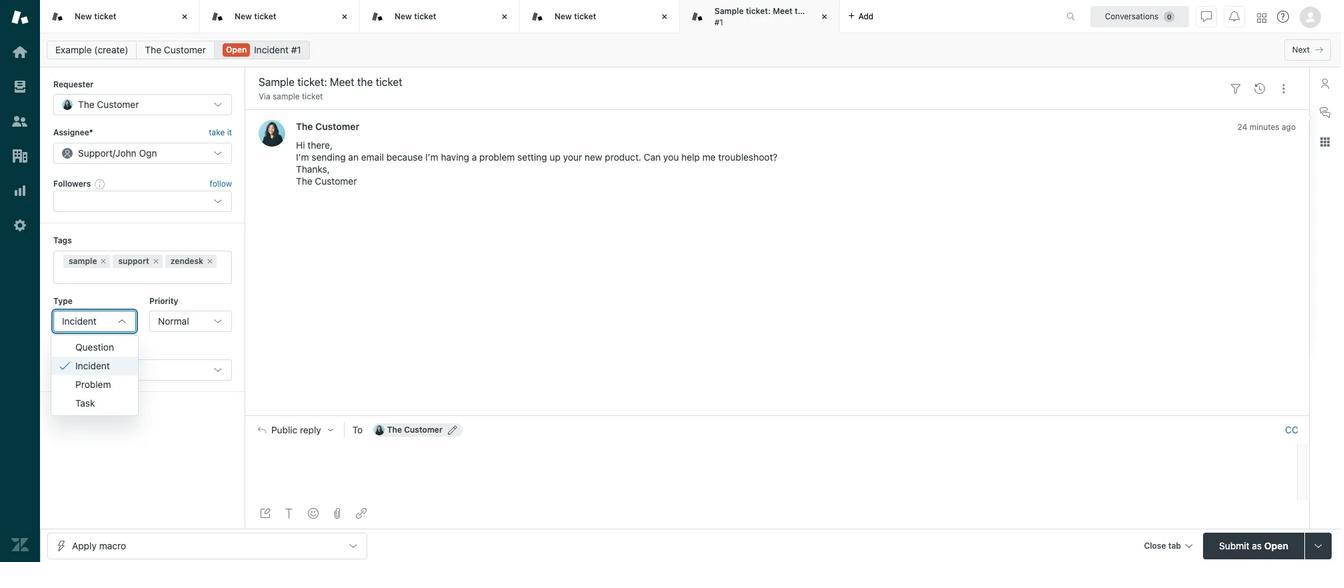 Task type: describe. For each thing, give the bounding box(es) containing it.
zendesk support image
[[11, 9, 29, 26]]

tabs tab list
[[40, 0, 1053, 33]]

close tab
[[1145, 540, 1182, 550]]

apply
[[72, 540, 97, 551]]

minutes
[[1250, 122, 1280, 132]]

avatar image
[[259, 120, 285, 147]]

add link (cmd k) image
[[356, 508, 367, 519]]

the right (create)
[[145, 44, 161, 55]]

incident for #1
[[254, 44, 289, 55]]

apply macro
[[72, 540, 126, 551]]

take it
[[209, 128, 232, 138]]

new ticket for 3rd new ticket tab from the right
[[235, 11, 276, 21]]

next
[[1293, 45, 1310, 55]]

there,
[[308, 140, 333, 151]]

as
[[1253, 540, 1262, 551]]

0 horizontal spatial sample
[[69, 256, 97, 266]]

close image for 1st new ticket tab from right
[[658, 10, 671, 23]]

example
[[55, 44, 92, 55]]

the customer inside requester element
[[78, 99, 139, 110]]

4 new from the left
[[555, 11, 572, 21]]

sample ticket: meet the ticket #1
[[715, 6, 832, 27]]

question option
[[51, 338, 138, 356]]

can
[[644, 152, 661, 163]]

product.
[[605, 152, 642, 163]]

4 new ticket tab from the left
[[520, 0, 680, 33]]

assignee*
[[53, 128, 93, 138]]

filter image
[[1231, 83, 1242, 94]]

1 vertical spatial problem
[[81, 345, 114, 355]]

3 new ticket tab from the left
[[360, 0, 520, 33]]

the up hi
[[296, 121, 313, 132]]

ticket:
[[746, 6, 771, 16]]

example (create)
[[55, 44, 128, 55]]

get help image
[[1278, 11, 1290, 23]]

the inside requester element
[[78, 99, 94, 110]]

up
[[550, 152, 561, 163]]

-
[[62, 364, 66, 376]]

support / john ogn
[[78, 147, 157, 159]]

macro
[[99, 540, 126, 551]]

tab containing sample ticket: meet the ticket
[[680, 0, 840, 33]]

incident #1
[[254, 44, 301, 55]]

follow
[[210, 179, 232, 189]]

reply
[[300, 425, 321, 436]]

cc
[[1286, 424, 1299, 436]]

zendesk
[[171, 256, 203, 266]]

Subject field
[[256, 74, 1222, 90]]

customer inside the secondary element
[[164, 44, 206, 55]]

ago
[[1282, 122, 1296, 132]]

take
[[209, 128, 225, 138]]

to
[[353, 424, 363, 436]]

tags
[[53, 236, 72, 246]]

incident option
[[51, 356, 138, 375]]

1 new ticket tab from the left
[[40, 0, 200, 33]]

the
[[795, 6, 808, 16]]

public
[[271, 425, 298, 436]]

admin image
[[11, 217, 29, 234]]

task option
[[51, 394, 138, 412]]

displays possible ticket submission types image
[[1314, 540, 1324, 551]]

conversations button
[[1091, 6, 1190, 27]]

customer context image
[[1320, 78, 1331, 89]]

linked problem element
[[53, 360, 232, 381]]

via sample ticket
[[259, 91, 323, 101]]

close image for 3rd new ticket tab from the right
[[338, 10, 351, 23]]

the customer link inside the secondary element
[[136, 41, 215, 59]]

24 minutes ago text field
[[1238, 122, 1296, 132]]

me
[[703, 152, 716, 163]]

followers element
[[53, 191, 232, 212]]

views image
[[11, 78, 29, 95]]

1 close image from the left
[[498, 10, 511, 23]]

organizations image
[[11, 147, 29, 165]]

example (create) button
[[47, 41, 137, 59]]

2 i'm from the left
[[425, 152, 439, 163]]

problem inside "hi there, i'm sending an email because i'm having a problem setting up your new product. can you help me troubleshoot? thanks, the customer"
[[480, 152, 515, 163]]

#1 inside the sample ticket: meet the ticket #1
[[715, 17, 724, 27]]

insert emojis image
[[308, 508, 319, 519]]

customers image
[[11, 113, 29, 130]]

priority
[[149, 296, 178, 306]]

ogn
[[139, 147, 157, 159]]

1 horizontal spatial sample
[[273, 91, 300, 101]]

secondary element
[[40, 37, 1342, 63]]

customer@example.com image
[[374, 425, 385, 436]]

sending
[[312, 152, 346, 163]]

ticket inside the sample ticket: meet the ticket #1
[[810, 6, 832, 16]]

linked problem
[[53, 345, 114, 355]]

an
[[348, 152, 359, 163]]

zendesk products image
[[1258, 13, 1267, 22]]

button displays agent's chat status as invisible. image
[[1202, 11, 1212, 22]]

info on adding followers image
[[95, 179, 106, 189]]

zendesk image
[[11, 536, 29, 553]]

setting
[[518, 152, 547, 163]]

add attachment image
[[332, 508, 343, 519]]

notifications image
[[1230, 11, 1240, 22]]

cc button
[[1286, 424, 1299, 436]]

draft mode image
[[260, 508, 271, 519]]

linked
[[53, 345, 79, 355]]

ticket actions image
[[1279, 83, 1290, 94]]

(create)
[[94, 44, 128, 55]]



Task type: locate. For each thing, give the bounding box(es) containing it.
sample
[[273, 91, 300, 101], [69, 256, 97, 266]]

1 horizontal spatial #1
[[715, 17, 724, 27]]

normal button
[[149, 311, 232, 332]]

support
[[78, 147, 113, 159]]

normal
[[158, 315, 189, 327]]

0 vertical spatial open
[[226, 45, 247, 55]]

close image
[[178, 10, 191, 23], [338, 10, 351, 23], [658, 10, 671, 23]]

remove image right support at the left top of page
[[152, 257, 160, 265]]

incident
[[254, 44, 289, 55], [62, 315, 97, 327], [75, 360, 110, 371]]

#1
[[715, 17, 724, 27], [291, 44, 301, 55]]

remove image for support
[[152, 257, 160, 265]]

2 vertical spatial incident
[[75, 360, 110, 371]]

24 minutes ago
[[1238, 122, 1296, 132]]

open inside the secondary element
[[226, 45, 247, 55]]

hi there, i'm sending an email because i'm having a problem setting up your new product. can you help me troubleshoot? thanks, the customer
[[296, 140, 778, 187]]

having
[[441, 152, 469, 163]]

2 close image from the left
[[338, 10, 351, 23]]

format text image
[[284, 508, 295, 519]]

incident down linked problem
[[75, 360, 110, 371]]

i'm left having
[[425, 152, 439, 163]]

#1 up via sample ticket
[[291, 44, 301, 55]]

the customer right (create)
[[145, 44, 206, 55]]

incident inside option
[[75, 360, 110, 371]]

close
[[1145, 540, 1167, 550]]

get started image
[[11, 43, 29, 61]]

meet
[[773, 6, 793, 16]]

0 vertical spatial incident
[[254, 44, 289, 55]]

incident button
[[53, 311, 136, 332]]

0 vertical spatial the customer link
[[136, 41, 215, 59]]

thanks,
[[296, 164, 330, 175]]

new
[[585, 152, 603, 163]]

problem up "incident" option
[[81, 345, 114, 355]]

close image for 1st new ticket tab
[[178, 10, 191, 23]]

customer
[[164, 44, 206, 55], [97, 99, 139, 110], [315, 121, 360, 132], [315, 176, 357, 187], [404, 425, 443, 435]]

the customer link
[[136, 41, 215, 59], [296, 121, 360, 132]]

reporting image
[[11, 182, 29, 199]]

problem
[[480, 152, 515, 163], [81, 345, 114, 355]]

1 horizontal spatial remove image
[[152, 257, 160, 265]]

2 new ticket tab from the left
[[200, 0, 360, 33]]

1 vertical spatial #1
[[291, 44, 301, 55]]

help
[[682, 152, 700, 163]]

0 vertical spatial #1
[[715, 17, 724, 27]]

1 horizontal spatial close image
[[818, 10, 832, 23]]

0 horizontal spatial open
[[226, 45, 247, 55]]

problem
[[75, 378, 111, 390]]

a
[[472, 152, 477, 163]]

1 horizontal spatial the customer link
[[296, 121, 360, 132]]

2 horizontal spatial close image
[[658, 10, 671, 23]]

/
[[113, 147, 115, 159]]

take it button
[[209, 126, 232, 140]]

1 horizontal spatial close image
[[338, 10, 351, 23]]

#1 down sample on the right top of the page
[[715, 17, 724, 27]]

question
[[75, 341, 114, 352]]

the customer
[[145, 44, 206, 55], [78, 99, 139, 110], [296, 121, 360, 132], [387, 425, 443, 435]]

close image
[[498, 10, 511, 23], [818, 10, 832, 23]]

sample down tags
[[69, 256, 97, 266]]

edit user image
[[448, 426, 457, 435]]

new
[[75, 11, 92, 21], [235, 11, 252, 21], [395, 11, 412, 21], [555, 11, 572, 21]]

0 horizontal spatial close image
[[178, 10, 191, 23]]

close image inside tab
[[818, 10, 832, 23]]

add
[[859, 11, 874, 21]]

incident inside the secondary element
[[254, 44, 289, 55]]

troubleshoot?
[[718, 152, 778, 163]]

incident down type in the left of the page
[[62, 315, 97, 327]]

hi
[[296, 140, 305, 151]]

close tab button
[[1139, 532, 1198, 561]]

type
[[53, 296, 73, 306]]

next button
[[1285, 39, 1332, 61]]

public reply button
[[246, 416, 344, 444]]

1 remove image from the left
[[100, 257, 108, 265]]

2 remove image from the left
[[152, 257, 160, 265]]

new ticket tab
[[40, 0, 200, 33], [200, 0, 360, 33], [360, 0, 520, 33], [520, 0, 680, 33]]

the customer up there,
[[296, 121, 360, 132]]

via
[[259, 91, 270, 101]]

1 close image from the left
[[178, 10, 191, 23]]

conversations
[[1105, 11, 1159, 21]]

incident inside incident "popup button"
[[62, 315, 97, 327]]

1 horizontal spatial i'm
[[425, 152, 439, 163]]

1 vertical spatial open
[[1265, 540, 1289, 551]]

3 new from the left
[[395, 11, 412, 21]]

new ticket for 1st new ticket tab
[[75, 11, 116, 21]]

ticket
[[810, 6, 832, 16], [94, 11, 116, 21], [254, 11, 276, 21], [414, 11, 436, 21], [574, 11, 596, 21], [302, 91, 323, 101]]

the customer link up requester element
[[136, 41, 215, 59]]

incident for "incident" option
[[75, 360, 110, 371]]

problem option
[[51, 375, 138, 394]]

24
[[1238, 122, 1248, 132]]

#1 inside the secondary element
[[291, 44, 301, 55]]

problem right a
[[480, 152, 515, 163]]

the customer inside the secondary element
[[145, 44, 206, 55]]

0 horizontal spatial the customer link
[[136, 41, 215, 59]]

2 new ticket from the left
[[235, 11, 276, 21]]

apps image
[[1320, 137, 1331, 147]]

0 horizontal spatial i'm
[[296, 152, 309, 163]]

1 vertical spatial the customer link
[[296, 121, 360, 132]]

new ticket
[[75, 11, 116, 21], [235, 11, 276, 21], [395, 11, 436, 21], [555, 11, 596, 21]]

the inside "hi there, i'm sending an email because i'm having a problem setting up your new product. can you help me troubleshoot? thanks, the customer"
[[296, 176, 313, 187]]

1 horizontal spatial problem
[[480, 152, 515, 163]]

because
[[387, 152, 423, 163]]

remove image for sample
[[100, 257, 108, 265]]

1 new from the left
[[75, 11, 92, 21]]

the down thanks,
[[296, 176, 313, 187]]

0 vertical spatial sample
[[273, 91, 300, 101]]

incident up the 'via' on the top
[[254, 44, 289, 55]]

tab
[[680, 0, 840, 33]]

4 new ticket from the left
[[555, 11, 596, 21]]

i'm
[[296, 152, 309, 163], [425, 152, 439, 163]]

sample
[[715, 6, 744, 16]]

the customer right the customer@example.com image at the bottom left
[[387, 425, 443, 435]]

customer inside "hi there, i'm sending an email because i'm having a problem setting up your new product. can you help me troubleshoot? thanks, the customer"
[[315, 176, 357, 187]]

2 close image from the left
[[818, 10, 832, 23]]

open left incident #1
[[226, 45, 247, 55]]

1 vertical spatial incident
[[62, 315, 97, 327]]

it
[[227, 128, 232, 138]]

your
[[563, 152, 582, 163]]

the
[[145, 44, 161, 55], [78, 99, 94, 110], [296, 121, 313, 132], [296, 176, 313, 187], [387, 425, 402, 435]]

submit
[[1220, 540, 1250, 551]]

1 i'm from the left
[[296, 152, 309, 163]]

support
[[118, 256, 149, 266]]

customer inside requester element
[[97, 99, 139, 110]]

john
[[115, 147, 136, 159]]

i'm down hi
[[296, 152, 309, 163]]

2 new from the left
[[235, 11, 252, 21]]

3 new ticket from the left
[[395, 11, 436, 21]]

0 horizontal spatial remove image
[[100, 257, 108, 265]]

the customer down requester
[[78, 99, 139, 110]]

requester element
[[53, 94, 232, 116]]

you
[[664, 152, 679, 163]]

sample right the 'via' on the top
[[273, 91, 300, 101]]

submit as open
[[1220, 540, 1289, 551]]

tab
[[1169, 540, 1182, 550]]

main element
[[0, 0, 40, 562]]

hide composer image
[[772, 410, 783, 421]]

0 horizontal spatial problem
[[81, 345, 114, 355]]

followers
[[53, 179, 91, 189]]

1 vertical spatial sample
[[69, 256, 97, 266]]

0 horizontal spatial #1
[[291, 44, 301, 55]]

task
[[75, 397, 95, 408]]

remove image
[[206, 257, 214, 265]]

email
[[361, 152, 384, 163]]

the right the customer@example.com image at the bottom left
[[387, 425, 402, 435]]

events image
[[1255, 83, 1266, 94]]

type list box
[[51, 334, 139, 416]]

1 horizontal spatial open
[[1265, 540, 1289, 551]]

the customer link up there,
[[296, 121, 360, 132]]

new ticket for 1st new ticket tab from right
[[555, 11, 596, 21]]

new ticket for third new ticket tab from the left
[[395, 11, 436, 21]]

1 new ticket from the left
[[75, 11, 116, 21]]

remove image
[[100, 257, 108, 265], [152, 257, 160, 265]]

the down requester
[[78, 99, 94, 110]]

requester
[[53, 79, 94, 89]]

remove image left support at the left top of page
[[100, 257, 108, 265]]

open right the as
[[1265, 540, 1289, 551]]

open
[[226, 45, 247, 55], [1265, 540, 1289, 551]]

0 vertical spatial problem
[[480, 152, 515, 163]]

follow button
[[210, 178, 232, 190]]

0 horizontal spatial close image
[[498, 10, 511, 23]]

add button
[[840, 0, 882, 33]]

3 close image from the left
[[658, 10, 671, 23]]

assignee* element
[[53, 143, 232, 164]]

public reply
[[271, 425, 321, 436]]



Task type: vqa. For each thing, say whether or not it's contained in the screenshot.
Linked
yes



